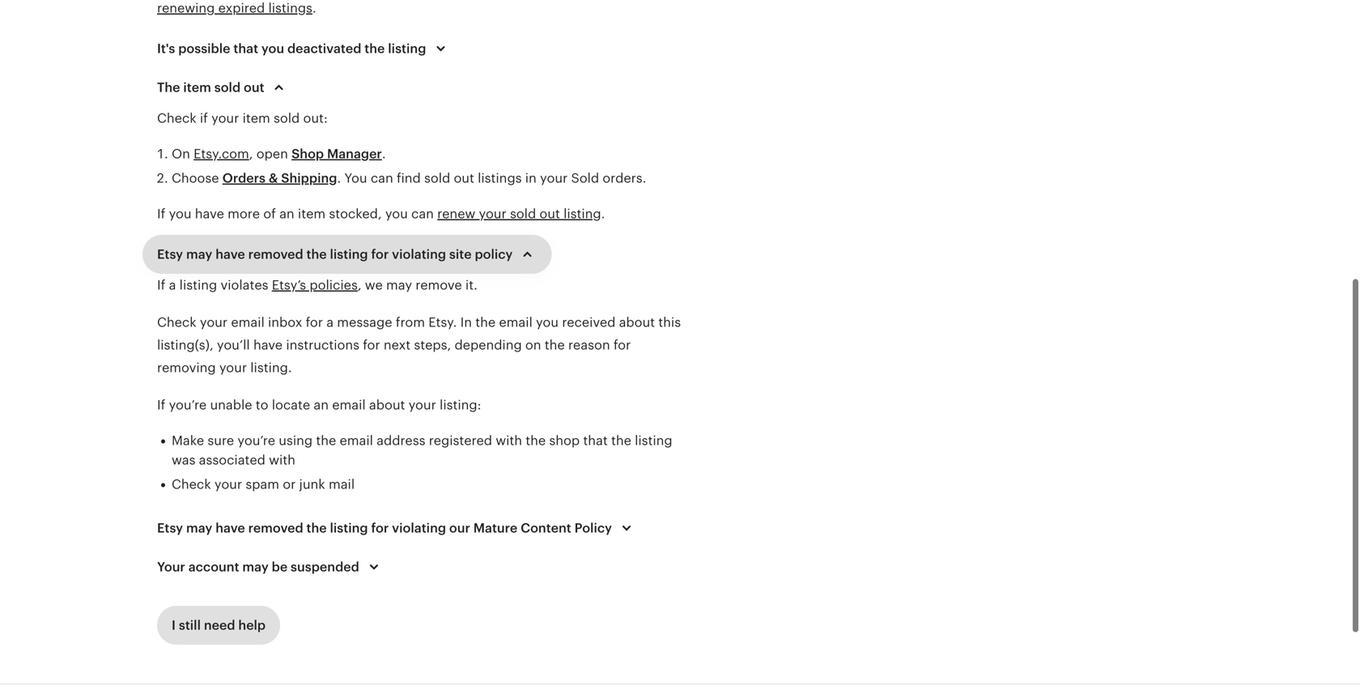 Task type: vqa. For each thing, say whether or not it's contained in the screenshot.
The I
yes



Task type: locate. For each thing, give the bounding box(es) containing it.
have up 'violates' at left
[[216, 247, 245, 262]]

that inside make sure you're using the email address registered with the shop that the listing was associated with
[[584, 433, 608, 448]]

may left be
[[243, 560, 269, 574]]

,
[[249, 147, 253, 161], [358, 278, 362, 292]]

email left address
[[340, 433, 373, 448]]

that right possible at the left top of page
[[234, 41, 258, 56]]

you
[[345, 171, 367, 186]]

etsy down the 'choose'
[[157, 247, 183, 262]]

i
[[172, 618, 176, 633]]

0 vertical spatial about
[[619, 315, 655, 330]]

. up deactivated at left top
[[313, 1, 316, 15]]

removed up 'etsy's'
[[248, 247, 303, 262]]

with
[[496, 433, 523, 448], [269, 453, 296, 467]]

find
[[397, 171, 421, 186]]

0 vertical spatial a
[[169, 278, 176, 292]]

for up instructions
[[306, 315, 323, 330]]

1 violating from the top
[[392, 247, 446, 262]]

etsy up your
[[157, 521, 183, 535]]

listing:
[[440, 398, 482, 412]]

1 removed from the top
[[248, 247, 303, 262]]

3 if from the top
[[157, 398, 166, 412]]

you're
[[169, 398, 207, 412], [238, 433, 275, 448]]

item down shipping
[[298, 207, 326, 221]]

violating up remove
[[392, 247, 446, 262]]

orders.
[[603, 171, 647, 186]]

if for if you have more of an item stocked, you can
[[157, 207, 166, 221]]

the right using on the bottom left of the page
[[316, 433, 336, 448]]

1 horizontal spatial about
[[619, 315, 655, 330]]

an right locate
[[314, 398, 329, 412]]

an
[[280, 207, 295, 221], [314, 398, 329, 412]]

removed inside "etsy may have removed the listing for violating site policy" dropdown button
[[248, 247, 303, 262]]

with down using on the bottom left of the page
[[269, 453, 296, 467]]

email
[[231, 315, 265, 330], [499, 315, 533, 330], [332, 398, 366, 412], [340, 433, 373, 448]]

etsy may have removed the listing for violating our mature content policy button
[[143, 509, 651, 548]]

1 vertical spatial check
[[157, 315, 197, 330]]

removed
[[248, 247, 303, 262], [248, 521, 303, 535]]

0 vertical spatial violating
[[392, 247, 446, 262]]

sold right find
[[424, 171, 451, 186]]

you inside dropdown button
[[262, 41, 284, 56]]

your account may be suspended
[[157, 560, 360, 574]]

on
[[172, 147, 190, 161]]

0 horizontal spatial can
[[371, 171, 393, 186]]

using
[[279, 433, 313, 448]]

violating for site
[[392, 247, 446, 262]]

if for if a listing violates
[[157, 278, 166, 292]]

2 vertical spatial item
[[298, 207, 326, 221]]

1 horizontal spatial ,
[[358, 278, 362, 292]]

orders & shipping link
[[223, 171, 337, 186]]

have
[[195, 207, 224, 221], [216, 247, 245, 262], [254, 338, 283, 352], [216, 521, 245, 535]]

2 violating from the top
[[392, 521, 446, 535]]

0 vertical spatial item
[[183, 80, 211, 95]]

mail
[[329, 477, 355, 492]]

next
[[384, 338, 411, 352]]

an for email
[[314, 398, 329, 412]]

1 vertical spatial a
[[327, 315, 334, 330]]

can right "you"
[[371, 171, 393, 186]]

shipping
[[281, 171, 337, 186]]

. down orders. at left top
[[602, 207, 605, 221]]

0 vertical spatial that
[[234, 41, 258, 56]]

check down was
[[172, 477, 211, 492]]

steps,
[[414, 338, 451, 352]]

2 removed from the top
[[248, 521, 303, 535]]

violating left our
[[392, 521, 446, 535]]

have inside "etsy may have removed the listing for violating site policy" dropdown button
[[216, 247, 245, 262]]

removed up be
[[248, 521, 303, 535]]

you're up the associated
[[238, 433, 275, 448]]

1 vertical spatial an
[[314, 398, 329, 412]]

2 etsy from the top
[[157, 521, 183, 535]]

0 vertical spatial out
[[244, 80, 265, 95]]

that right shop in the bottom left of the page
[[584, 433, 608, 448]]

, left the we
[[358, 278, 362, 292]]

. up choose orders & shipping . you can find sold out listings in your sold orders.
[[382, 147, 386, 161]]

0 vertical spatial you're
[[169, 398, 207, 412]]

open
[[257, 147, 288, 161]]

your down the associated
[[215, 477, 242, 492]]

check for check your email inbox for a message from etsy. in the email you received about this listing(s), you'll have instructions for next steps, depending on the reason for removing your listing.
[[157, 315, 197, 330]]

may down the 'choose'
[[186, 247, 213, 262]]

1 vertical spatial if
[[157, 278, 166, 292]]

. left "you"
[[337, 171, 341, 186]]

may right the we
[[386, 278, 412, 292]]

1 if from the top
[[157, 207, 166, 221]]

.
[[313, 1, 316, 15], [382, 147, 386, 161], [337, 171, 341, 186], [602, 207, 605, 221]]

0 vertical spatial check
[[157, 111, 197, 126]]

more
[[228, 207, 260, 221]]

renew your sold out listing link
[[438, 207, 602, 221]]

check left if
[[157, 111, 197, 126]]

sold down the in
[[510, 207, 536, 221]]

with right the "registered"
[[496, 433, 523, 448]]

1 vertical spatial etsy
[[157, 521, 183, 535]]

locate
[[272, 398, 310, 412]]

that
[[234, 41, 258, 56], [584, 433, 608, 448]]

in
[[526, 171, 537, 186]]

1 vertical spatial you're
[[238, 433, 275, 448]]

i still need help
[[172, 618, 266, 633]]

0 horizontal spatial item
[[183, 80, 211, 95]]

about up address
[[369, 398, 405, 412]]

check up listing(s),
[[157, 315, 197, 330]]

0 horizontal spatial ,
[[249, 147, 253, 161]]

have up listing.
[[254, 338, 283, 352]]

address
[[377, 433, 426, 448]]

sold inside dropdown button
[[214, 80, 241, 95]]

violates
[[221, 278, 269, 292]]

spam
[[246, 477, 279, 492]]

it's
[[157, 41, 175, 56]]

0 horizontal spatial that
[[234, 41, 258, 56]]

etsy's
[[272, 278, 306, 292]]

1 vertical spatial violating
[[392, 521, 446, 535]]

your account may be suspended button
[[143, 548, 398, 586]]

0 vertical spatial with
[[496, 433, 523, 448]]

we
[[365, 278, 383, 292]]

remove
[[416, 278, 462, 292]]

can left renew at the left top
[[412, 207, 434, 221]]

a up instructions
[[327, 315, 334, 330]]

have inside etsy may have removed the listing for violating our mature content policy dropdown button
[[216, 521, 245, 535]]

an right of at the top left of the page
[[280, 207, 295, 221]]

0 horizontal spatial you're
[[169, 398, 207, 412]]

&
[[269, 171, 278, 186]]

removed inside etsy may have removed the listing for violating our mature content policy dropdown button
[[248, 521, 303, 535]]

1 vertical spatial can
[[412, 207, 434, 221]]

you
[[262, 41, 284, 56], [169, 207, 192, 221], [385, 207, 408, 221], [536, 315, 559, 330]]

check
[[157, 111, 197, 126], [157, 315, 197, 330], [172, 477, 211, 492]]

1 horizontal spatial with
[[496, 433, 523, 448]]

0 horizontal spatial out
[[244, 80, 265, 95]]

you up the on
[[536, 315, 559, 330]]

1 vertical spatial that
[[584, 433, 608, 448]]

1 horizontal spatial an
[[314, 398, 329, 412]]

check for check if your item sold out:
[[157, 111, 197, 126]]

your down you'll
[[219, 360, 247, 375]]

removed for etsy may have removed the listing for violating our mature content policy
[[248, 521, 303, 535]]

a up listing(s),
[[169, 278, 176, 292]]

2 horizontal spatial out
[[540, 207, 560, 221]]

listings
[[478, 171, 522, 186]]

the left shop in the bottom left of the page
[[526, 433, 546, 448]]

the
[[365, 41, 385, 56], [307, 247, 327, 262], [476, 315, 496, 330], [545, 338, 565, 352], [316, 433, 336, 448], [526, 433, 546, 448], [612, 433, 632, 448], [307, 521, 327, 535]]

etsy for etsy may have removed the listing for violating our mature content policy
[[157, 521, 183, 535]]

etsy may have removed the listing for violating our mature content policy
[[157, 521, 612, 535]]

1 horizontal spatial that
[[584, 433, 608, 448]]

choose
[[172, 171, 219, 186]]

2 vertical spatial check
[[172, 477, 211, 492]]

listing
[[388, 41, 426, 56], [564, 207, 602, 221], [330, 247, 368, 262], [180, 278, 217, 292], [635, 433, 673, 448], [330, 521, 368, 535]]

your up you'll
[[200, 315, 228, 330]]

item right the
[[183, 80, 211, 95]]

sure
[[208, 433, 234, 448]]

etsy
[[157, 247, 183, 262], [157, 521, 183, 535]]

i still need help link
[[157, 606, 280, 645]]

, left open
[[249, 147, 253, 161]]

etsy.com link
[[194, 147, 249, 161]]

a
[[169, 278, 176, 292], [327, 315, 334, 330]]

violating
[[392, 247, 446, 262], [392, 521, 446, 535]]

out
[[244, 80, 265, 95], [454, 171, 475, 186], [540, 207, 560, 221]]

an for item
[[280, 207, 295, 221]]

1 horizontal spatial item
[[243, 111, 270, 126]]

1 vertical spatial ,
[[358, 278, 362, 292]]

0 vertical spatial etsy
[[157, 247, 183, 262]]

have for etsy may have removed the listing for violating our mature content policy
[[216, 521, 245, 535]]

have left "more"
[[195, 207, 224, 221]]

for up the we
[[371, 247, 389, 262]]

content
[[521, 521, 572, 535]]

for inside etsy may have removed the listing for violating our mature content policy dropdown button
[[371, 521, 389, 535]]

1 vertical spatial about
[[369, 398, 405, 412]]

from
[[396, 315, 425, 330]]

sold up check if your item sold out:
[[214, 80, 241, 95]]

you left deactivated at left top
[[262, 41, 284, 56]]

0 horizontal spatial an
[[280, 207, 295, 221]]

1 vertical spatial with
[[269, 453, 296, 467]]

0 vertical spatial if
[[157, 207, 166, 221]]

item
[[183, 80, 211, 95], [243, 111, 270, 126], [298, 207, 326, 221]]

about inside check your email inbox for a message from etsy. in the email you received about this listing(s), you'll have instructions for next steps, depending on the reason for removing your listing.
[[619, 315, 655, 330]]

check your spam or junk mail
[[172, 477, 355, 492]]

sold
[[214, 80, 241, 95], [274, 111, 300, 126], [424, 171, 451, 186], [510, 207, 536, 221]]

1 horizontal spatial a
[[327, 315, 334, 330]]

policy
[[575, 521, 612, 535]]

1 vertical spatial item
[[243, 111, 270, 126]]

manager
[[327, 147, 382, 161]]

for left our
[[371, 521, 389, 535]]

1 horizontal spatial you're
[[238, 433, 275, 448]]

message
[[337, 315, 392, 330]]

2 vertical spatial out
[[540, 207, 560, 221]]

stocked,
[[329, 207, 382, 221]]

listing inside make sure you're using the email address registered with the shop that the listing was associated with
[[635, 433, 673, 448]]

0 vertical spatial ,
[[249, 147, 253, 161]]

if
[[200, 111, 208, 126]]

about left this
[[619, 315, 655, 330]]

associated
[[199, 453, 266, 467]]

2 vertical spatial if
[[157, 398, 166, 412]]

1 vertical spatial removed
[[248, 521, 303, 535]]

you're up make
[[169, 398, 207, 412]]

junk
[[299, 477, 325, 492]]

1 etsy from the top
[[157, 247, 183, 262]]

1 vertical spatial out
[[454, 171, 475, 186]]

out inside dropdown button
[[244, 80, 265, 95]]

2 if from the top
[[157, 278, 166, 292]]

removed for etsy may have removed the listing for violating site policy
[[248, 247, 303, 262]]

have up account
[[216, 521, 245, 535]]

violating for our
[[392, 521, 446, 535]]

make
[[172, 433, 204, 448]]

0 vertical spatial removed
[[248, 247, 303, 262]]

0 vertical spatial an
[[280, 207, 295, 221]]

check inside check your email inbox for a message from etsy. in the email you received about this listing(s), you'll have instructions for next steps, depending on the reason for removing your listing.
[[157, 315, 197, 330]]

item up open
[[243, 111, 270, 126]]



Task type: describe. For each thing, give the bounding box(es) containing it.
0 horizontal spatial about
[[369, 398, 405, 412]]

have inside check your email inbox for a message from etsy. in the email you received about this listing(s), you'll have instructions for next steps, depending on the reason for removing your listing.
[[254, 338, 283, 352]]

it's possible that you deactivated the listing
[[157, 41, 426, 56]]

registered
[[429, 433, 493, 448]]

for inside "etsy may have removed the listing for violating site policy" dropdown button
[[371, 247, 389, 262]]

depending
[[455, 338, 522, 352]]

unable
[[210, 398, 252, 412]]

0 horizontal spatial a
[[169, 278, 176, 292]]

reason
[[569, 338, 610, 352]]

you'll
[[217, 338, 250, 352]]

make sure you're using the email address registered with the shop that the listing was associated with
[[172, 433, 673, 467]]

sold
[[571, 171, 600, 186]]

etsy's policies link
[[272, 278, 358, 292]]

it's possible that you deactivated the listing button
[[143, 29, 465, 68]]

for right reason
[[614, 338, 631, 352]]

your right the in
[[540, 171, 568, 186]]

the item sold out
[[157, 80, 265, 95]]

your down listings on the left top of the page
[[479, 207, 507, 221]]

etsy may have removed the listing for violating site policy button
[[143, 235, 552, 274]]

or
[[283, 477, 296, 492]]

have for etsy may have removed the listing for violating site policy
[[216, 247, 245, 262]]

mature
[[474, 521, 518, 535]]

instructions
[[286, 338, 360, 352]]

shop manager link
[[292, 147, 382, 161]]

the up the if a listing violates etsy's policies , we may remove it.
[[307, 247, 327, 262]]

0 horizontal spatial with
[[269, 453, 296, 467]]

you down find
[[385, 207, 408, 221]]

your left listing: on the bottom of the page
[[409, 398, 436, 412]]

suspended
[[291, 560, 360, 574]]

removing
[[157, 360, 216, 375]]

1 horizontal spatial can
[[412, 207, 434, 221]]

your right if
[[212, 111, 239, 126]]

if a listing violates etsy's policies , we may remove it.
[[157, 278, 478, 292]]

policies
[[310, 278, 358, 292]]

shop
[[550, 433, 580, 448]]

a inside check your email inbox for a message from etsy. in the email you received about this listing(s), you'll have instructions for next steps, depending on the reason for removing your listing.
[[327, 315, 334, 330]]

our
[[450, 521, 471, 535]]

email up the on
[[499, 315, 533, 330]]

you inside check your email inbox for a message from etsy. in the email you received about this listing(s), you'll have instructions for next steps, depending on the reason for removing your listing.
[[536, 315, 559, 330]]

email inside make sure you're using the email address registered with the shop that the listing was associated with
[[340, 433, 373, 448]]

this
[[659, 315, 681, 330]]

may up account
[[186, 521, 213, 535]]

deactivated
[[288, 41, 362, 56]]

1 horizontal spatial out
[[454, 171, 475, 186]]

the right deactivated at left top
[[365, 41, 385, 56]]

if you have more of an item stocked, you can renew your sold out listing .
[[157, 207, 605, 221]]

sold left out:
[[274, 111, 300, 126]]

policy
[[475, 247, 513, 262]]

listing(s),
[[157, 338, 214, 352]]

was
[[172, 453, 196, 467]]

2 horizontal spatial item
[[298, 207, 326, 221]]

on etsy.com , open shop manager .
[[172, 147, 386, 161]]

received
[[562, 315, 616, 330]]

in
[[461, 315, 472, 330]]

your
[[157, 560, 185, 574]]

etsy may have removed the listing for violating site policy
[[157, 247, 513, 262]]

help
[[238, 618, 266, 633]]

the
[[157, 80, 180, 95]]

the right in
[[476, 315, 496, 330]]

inbox
[[268, 315, 302, 330]]

etsy for etsy may have removed the listing for violating site policy
[[157, 247, 183, 262]]

etsy.
[[429, 315, 457, 330]]

the right the on
[[545, 338, 565, 352]]

that inside dropdown button
[[234, 41, 258, 56]]

account
[[189, 560, 239, 574]]

email right locate
[[332, 398, 366, 412]]

it.
[[466, 278, 478, 292]]

the up 'suspended'
[[307, 521, 327, 535]]

etsy.com
[[194, 147, 249, 161]]

to
[[256, 398, 269, 412]]

for down "message"
[[363, 338, 380, 352]]

site
[[450, 247, 472, 262]]

orders
[[223, 171, 266, 186]]

email up you'll
[[231, 315, 265, 330]]

be
[[272, 560, 288, 574]]

0 vertical spatial can
[[371, 171, 393, 186]]

the right shop in the bottom left of the page
[[612, 433, 632, 448]]

you down the 'choose'
[[169, 207, 192, 221]]

item inside dropdown button
[[183, 80, 211, 95]]

on
[[526, 338, 542, 352]]

still
[[179, 618, 201, 633]]

check for check your spam or junk mail
[[172, 477, 211, 492]]

the item sold out button
[[143, 68, 303, 107]]

out:
[[303, 111, 328, 126]]

you're inside make sure you're using the email address registered with the shop that the listing was associated with
[[238, 433, 275, 448]]

if you're unable to locate an email about your listing:
[[157, 398, 482, 412]]

shop
[[292, 147, 324, 161]]

possible
[[178, 41, 230, 56]]

check your email inbox for a message from etsy. in the email you received about this listing(s), you'll have instructions for next steps, depending on the reason for removing your listing.
[[157, 315, 681, 375]]

have for if you have more of an item stocked, you can renew your sold out listing .
[[195, 207, 224, 221]]

listing.
[[251, 360, 292, 375]]

renew
[[438, 207, 476, 221]]

check if your item sold out:
[[157, 111, 328, 126]]

choose orders & shipping . you can find sold out listings in your sold orders.
[[172, 171, 647, 186]]

of
[[263, 207, 276, 221]]

need
[[204, 618, 235, 633]]



